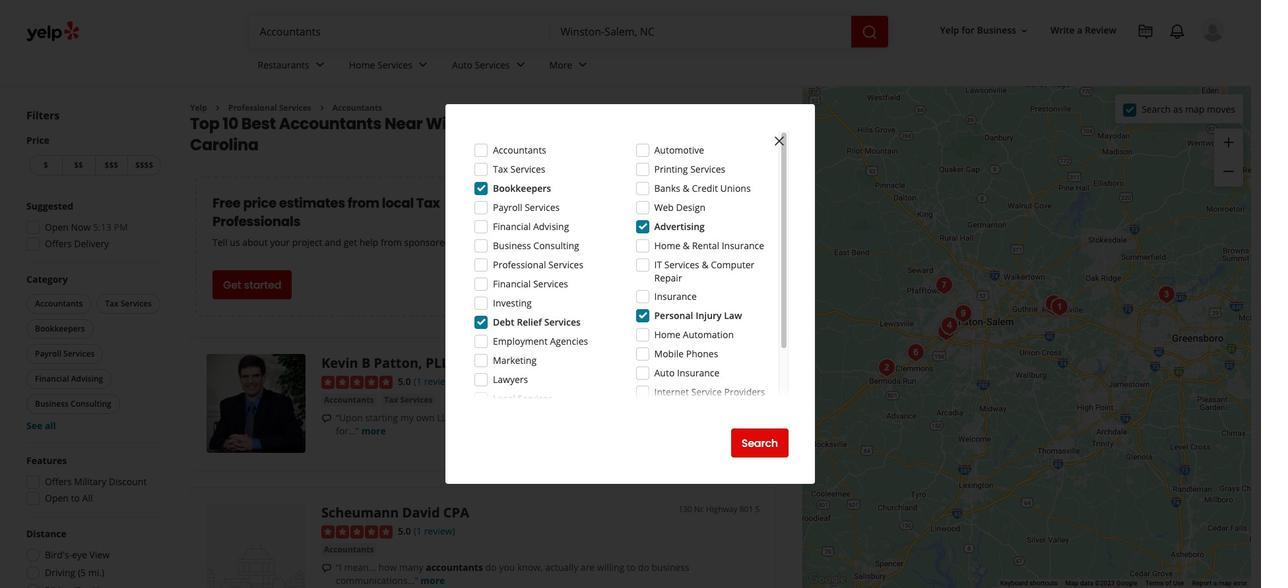 Task type: describe. For each thing, give the bounding box(es) containing it.
investing
[[493, 297, 532, 309]]

salem,
[[501, 113, 556, 135]]

home for home automation
[[654, 329, 680, 341]]

project
[[292, 237, 322, 249]]

5.0 for david
[[398, 526, 411, 538]]

internet service providers
[[654, 386, 765, 399]]

1 vertical spatial accountants link
[[321, 394, 376, 407]]

best
[[241, 113, 276, 135]]

tax services for the topmost the tax services button
[[105, 298, 152, 309]]

"i mean... how many accountants
[[336, 562, 483, 574]]

professional services inside the search dialog
[[493, 259, 583, 271]]

a for write
[[1077, 24, 1083, 37]]

j ken elliott, cpa, pfs, cfp image
[[931, 272, 958, 299]]

accountants inside the search dialog
[[493, 144, 546, 156]]

business categories element
[[247, 48, 1225, 86]]

2 do from the left
[[638, 562, 649, 574]]

& for rental
[[683, 240, 690, 252]]

mean...
[[344, 562, 376, 574]]

10
[[223, 113, 238, 135]]

tell
[[212, 237, 227, 249]]

$
[[44, 160, 48, 171]]

home services
[[349, 58, 412, 71]]

16 speech v2 image
[[321, 414, 332, 424]]

5:13
[[93, 221, 111, 234]]

us
[[230, 237, 240, 249]]

review
[[1085, 24, 1117, 37]]

that i could turn to for..."
[[336, 412, 747, 438]]

report
[[1192, 580, 1212, 587]]

zoom in image
[[1221, 134, 1237, 150]]

business inside business consulting button
[[35, 399, 69, 410]]

carolina
[[190, 134, 258, 156]]

map data ©2023 google
[[1065, 580, 1137, 587]]

2 vertical spatial accountants link
[[321, 544, 376, 557]]

services inside payroll services button
[[63, 348, 95, 360]]

all
[[45, 420, 56, 432]]

could
[[691, 412, 715, 424]]

option group containing distance
[[22, 528, 164, 589]]

financial advising inside button
[[35, 374, 103, 385]]

business inside the search dialog
[[493, 240, 531, 252]]

relief
[[517, 316, 542, 329]]

0 vertical spatial kevin b patton, pllc image
[[1047, 294, 1073, 320]]

features
[[26, 455, 67, 467]]

map region
[[685, 25, 1261, 589]]

0 vertical spatial scheumann david cpa image
[[874, 355, 900, 381]]

5.0 for b
[[398, 376, 411, 388]]

mobile
[[654, 348, 684, 360]]

h&r block image
[[933, 318, 960, 345]]

distance
[[26, 528, 67, 540]]

actually
[[545, 562, 578, 574]]

price group
[[26, 134, 164, 178]]

$$ button
[[62, 155, 95, 176]]

2 vertical spatial accountants button
[[321, 544, 376, 557]]

payroll services inside the search dialog
[[493, 201, 560, 214]]

$$$ button
[[95, 155, 128, 176]]

to inside that i could turn to for..."
[[738, 412, 747, 424]]

1 vertical spatial more link
[[421, 575, 445, 587]]

david
[[402, 504, 440, 522]]

$ button
[[29, 155, 62, 176]]

tax inside free price estimates from local tax professionals tell us about your project and get help from sponsored businesses.
[[416, 194, 440, 213]]

24 chevron down v2 image for home services
[[415, 57, 431, 73]]

communications..."
[[336, 575, 418, 587]]

accountants inside group
[[35, 298, 83, 309]]

write
[[1051, 24, 1075, 37]]

help
[[359, 237, 378, 249]]

employment agencies
[[493, 335, 588, 348]]

0 vertical spatial insurance
[[722, 240, 764, 252]]

moves
[[1207, 103, 1235, 115]]

bookkeepers inside button
[[35, 323, 85, 335]]

you
[[499, 562, 515, 574]]

24 chevron down v2 image for restaurants
[[312, 57, 328, 73]]

5.0 link for david
[[398, 524, 411, 539]]

kevin b patton, pllc link
[[321, 355, 457, 372]]

button & button cpa image
[[1154, 281, 1180, 308]]

now
[[71, 221, 91, 234]]

auto services link
[[442, 48, 539, 86]]

860-
[[694, 355, 710, 366]]

1 vertical spatial insurance
[[654, 290, 697, 303]]

to inside do you know, actually are willing to do business communications..."
[[627, 562, 636, 574]]

keyboard
[[1000, 580, 1028, 587]]

get
[[223, 278, 241, 293]]

5.0 link for b
[[398, 374, 411, 389]]

terms of use
[[1145, 580, 1184, 587]]

repair
[[654, 272, 682, 284]]

0 vertical spatial from
[[348, 194, 379, 213]]

close image
[[771, 133, 787, 149]]

search image
[[862, 24, 877, 40]]

(1 for patton,
[[414, 376, 422, 388]]

advising inside button
[[71, 374, 103, 385]]

more
[[549, 58, 572, 71]]

business
[[652, 562, 689, 574]]

write a review link
[[1045, 19, 1122, 43]]

a&c accounting services image
[[1040, 293, 1066, 320]]

scheumann david cpa
[[321, 504, 469, 522]]

review) for patton,
[[424, 376, 455, 388]]

discount
[[109, 476, 147, 488]]

business consulting inside the search dialog
[[493, 240, 579, 252]]

local
[[382, 194, 414, 213]]

search for search
[[742, 436, 778, 451]]

turn
[[718, 412, 736, 424]]

view
[[89, 549, 110, 562]]

automotive
[[654, 144, 704, 156]]

rental
[[692, 240, 719, 252]]

restaurants
[[258, 58, 309, 71]]

0 horizontal spatial professional
[[228, 102, 277, 114]]

0 horizontal spatial kevin b patton, pllc image
[[207, 355, 306, 454]]

review) for cpa
[[424, 526, 455, 538]]

kevin
[[321, 355, 358, 372]]

automation
[[683, 329, 734, 341]]

free
[[212, 194, 241, 213]]

eye
[[72, 549, 87, 562]]

nc
[[694, 504, 704, 516]]

0 vertical spatial tax services button
[[97, 294, 160, 314]]

of
[[1165, 580, 1171, 587]]

military
[[74, 476, 106, 488]]

consulting inside button
[[71, 399, 111, 410]]

google
[[1116, 580, 1137, 587]]

cannon & company image
[[950, 301, 977, 327]]

1 horizontal spatial from
[[381, 237, 402, 249]]

projects image
[[1138, 24, 1154, 40]]

get
[[344, 237, 357, 249]]

services inside it services & computer repair
[[664, 259, 699, 271]]

free price estimates from local tax professionals tell us about your project and get help from sponsored businesses.
[[212, 194, 502, 249]]

it
[[654, 259, 662, 271]]

860-b salisbury st
[[694, 355, 760, 366]]

offers delivery
[[45, 238, 109, 250]]

2 vertical spatial insurance
[[677, 367, 720, 379]]

offers for offers military discount
[[45, 476, 72, 488]]

sponsored
[[404, 237, 450, 249]]

as
[[1173, 103, 1183, 115]]

search as map moves
[[1142, 103, 1235, 115]]

suntercpa image
[[1041, 291, 1067, 317]]

1 do from the left
[[485, 562, 497, 574]]

for inside button
[[962, 24, 975, 37]]

search dialog
[[0, 0, 1261, 589]]

about
[[242, 237, 268, 249]]

auto for auto insurance
[[654, 367, 675, 379]]

advising inside the search dialog
[[533, 220, 569, 233]]

1 i from the left
[[457, 412, 460, 424]]

google image
[[806, 571, 849, 589]]

1 vertical spatial accountants button
[[321, 394, 376, 407]]

1 vertical spatial for
[[584, 412, 596, 424]]

1 my from the left
[[400, 412, 414, 424]]

map
[[1065, 580, 1079, 587]]

open to all
[[45, 492, 93, 505]]

for..."
[[336, 425, 359, 438]]

data
[[1080, 580, 1093, 587]]

employment
[[493, 335, 548, 348]]

$$$$ button
[[128, 155, 161, 176]]



Task type: locate. For each thing, give the bounding box(es) containing it.
1 vertical spatial (1
[[414, 526, 422, 538]]

open left all
[[45, 492, 69, 505]]

tax down salem,
[[493, 163, 508, 176]]

5.0
[[398, 376, 411, 388], [398, 526, 411, 538]]

0 vertical spatial payroll
[[493, 201, 522, 214]]

i inside that i could turn to for..."
[[686, 412, 689, 424]]

free price estimates from local tax professionals image
[[656, 209, 722, 275]]

i right that
[[686, 412, 689, 424]]

0 vertical spatial 5.0 link
[[398, 374, 411, 389]]

to left all
[[71, 492, 80, 505]]

16 chevron right v2 image for professional services
[[212, 103, 223, 113]]

(5
[[78, 567, 86, 579]]

1 vertical spatial advising
[[71, 374, 103, 385]]

offers for offers delivery
[[45, 238, 72, 250]]

consulting up financial services at the top left
[[533, 240, 579, 252]]

1 horizontal spatial professional
[[493, 259, 546, 271]]

24 chevron down v2 image inside restaurants link
[[312, 57, 328, 73]]

bookkeepers inside the search dialog
[[493, 182, 551, 195]]

5.0 down the scheumann david cpa
[[398, 526, 411, 538]]

printing
[[654, 163, 688, 176]]

financial down payroll services button on the bottom
[[35, 374, 69, 385]]

1 vertical spatial business consulting
[[35, 399, 111, 410]]

home for home & rental insurance
[[654, 240, 680, 252]]

0 vertical spatial open
[[45, 221, 69, 234]]

b for 860-
[[710, 355, 715, 366]]

more link
[[539, 48, 601, 86]]

i right llc,
[[457, 412, 460, 424]]

i
[[457, 412, 460, 424], [686, 412, 689, 424]]

kevin b patton, pllc image
[[1047, 294, 1073, 320], [207, 355, 306, 454]]

llc,
[[437, 412, 455, 424]]

& for credit
[[683, 182, 690, 195]]

see all button
[[26, 420, 56, 432]]

payroll inside the search dialog
[[493, 201, 522, 214]]

advertising
[[654, 220, 705, 233]]

internet
[[654, 386, 689, 399]]

1 horizontal spatial bookkeepers
[[493, 182, 551, 195]]

bookkeepers up payroll services button on the bottom
[[35, 323, 85, 335]]

1 horizontal spatial for
[[962, 24, 975, 37]]

lindsay & gardner image
[[903, 340, 929, 366]]

0 vertical spatial search
[[1142, 103, 1171, 115]]

0 vertical spatial accountants button
[[26, 294, 91, 314]]

1 b from the left
[[362, 355, 370, 372]]

1 horizontal spatial map
[[1219, 580, 1232, 587]]

payroll services up businesses.
[[493, 201, 560, 214]]

it services & computer repair
[[654, 259, 754, 284]]

1 5.0 link from the top
[[398, 374, 411, 389]]

business consulting down financial advising button
[[35, 399, 111, 410]]

open for open to all
[[45, 492, 69, 505]]

2 vertical spatial &
[[702, 259, 709, 271]]

1 vertical spatial kevin b patton, pllc image
[[207, 355, 306, 454]]

are
[[581, 562, 595, 574]]

financial services
[[493, 278, 568, 290]]

1 horizontal spatial a
[[1213, 580, 1217, 587]]

1 vertical spatial financial
[[493, 278, 531, 290]]

tax services inside group
[[105, 298, 152, 309]]

0 vertical spatial map
[[1185, 103, 1205, 115]]

1 horizontal spatial yelp
[[940, 24, 959, 37]]

business left "16 chevron down v2" image
[[977, 24, 1016, 37]]

0 vertical spatial home
[[349, 58, 375, 71]]

offers down now
[[45, 238, 72, 250]]

accountants inside top 10 best accountants near winston-salem, north carolina
[[279, 113, 381, 135]]

use
[[1173, 580, 1184, 587]]

near
[[384, 113, 423, 135]]

offers up open to all
[[45, 476, 72, 488]]

1 horizontal spatial do
[[638, 562, 649, 574]]

1 horizontal spatial payroll
[[493, 201, 522, 214]]

auto for auto services
[[452, 58, 472, 71]]

financial advising inside the search dialog
[[493, 220, 569, 233]]

0 horizontal spatial professional services
[[228, 102, 311, 114]]

2 horizontal spatial tax services
[[493, 163, 545, 176]]

0 horizontal spatial do
[[485, 562, 497, 574]]

open down suggested
[[45, 221, 69, 234]]

tax services for right the tax services button
[[384, 395, 433, 406]]

0 horizontal spatial payroll
[[35, 348, 61, 360]]

unions
[[720, 182, 751, 195]]

(1 review) for patton,
[[414, 376, 455, 388]]

business up all
[[35, 399, 69, 410]]

map left 'error'
[[1219, 580, 1232, 587]]

(1 for cpa
[[414, 526, 422, 538]]

salisbury
[[717, 355, 750, 366]]

801
[[740, 504, 753, 516]]

professional services down restaurants
[[228, 102, 311, 114]]

1 vertical spatial &
[[683, 240, 690, 252]]

5 star rating image down scheumann
[[321, 526, 393, 539]]

"upon starting my own llc, i quickly recognized my need for an
[[336, 412, 612, 424]]

a for report
[[1213, 580, 1217, 587]]

banks
[[654, 182, 680, 195]]

marketing
[[493, 354, 537, 367]]

professional services link
[[228, 102, 311, 114]]

2 (1 review) from the top
[[414, 526, 455, 538]]

1 16 chevron right v2 image from the left
[[212, 103, 223, 113]]

5 star rating image for kevin
[[321, 376, 393, 389]]

professional inside the search dialog
[[493, 259, 546, 271]]

map right as
[[1185, 103, 1205, 115]]

24 chevron down v2 image right home services
[[415, 57, 431, 73]]

search inside button
[[742, 436, 778, 451]]

tax up the starting
[[384, 395, 398, 406]]

review) down cpa
[[424, 526, 455, 538]]

1 (1 review) link from the top
[[414, 374, 455, 389]]

business inside yelp for business button
[[977, 24, 1016, 37]]

1 vertical spatial 5.0 link
[[398, 524, 411, 539]]

(1 review) link down david
[[414, 524, 455, 539]]

kevin b patton, pllc
[[321, 355, 457, 372]]

2 b from the left
[[710, 355, 715, 366]]

bookkeepers down salem,
[[493, 182, 551, 195]]

consulting down financial advising button
[[71, 399, 111, 410]]

1 (1 review) from the top
[[414, 376, 455, 388]]

2 horizontal spatial 24 chevron down v2 image
[[512, 57, 528, 73]]

b for kevin
[[362, 355, 370, 372]]

service
[[691, 386, 722, 399]]

option group
[[22, 528, 164, 589]]

home for home services
[[349, 58, 375, 71]]

consulting
[[533, 240, 579, 252], [71, 399, 111, 410]]

st
[[752, 355, 760, 366]]

report a map error
[[1192, 580, 1247, 587]]

for left "16 chevron down v2" image
[[962, 24, 975, 37]]

financial up businesses.
[[493, 220, 531, 233]]

None search field
[[249, 16, 891, 48]]

5.0 link down patton,
[[398, 374, 411, 389]]

payroll up businesses.
[[493, 201, 522, 214]]

&
[[683, 182, 690, 195], [683, 240, 690, 252], [702, 259, 709, 271]]

& left credit
[[683, 182, 690, 195]]

1 vertical spatial scheumann david cpa image
[[207, 504, 306, 589]]

0 horizontal spatial tax services button
[[97, 294, 160, 314]]

financial inside button
[[35, 374, 69, 385]]

group containing category
[[24, 273, 164, 433]]

2 review) from the top
[[424, 526, 455, 538]]

0 horizontal spatial more link
[[361, 425, 386, 438]]

1 horizontal spatial payroll services
[[493, 201, 560, 214]]

1 review) from the top
[[424, 376, 455, 388]]

1 vertical spatial 5.0
[[398, 526, 411, 538]]

& inside it services & computer repair
[[702, 259, 709, 271]]

auto inside the search dialog
[[654, 367, 675, 379]]

0 horizontal spatial to
[[71, 492, 80, 505]]

0 vertical spatial professional
[[228, 102, 277, 114]]

financial up investing
[[493, 278, 531, 290]]

0 horizontal spatial consulting
[[71, 399, 111, 410]]

(1 review) link for cpa
[[414, 524, 455, 539]]

0 horizontal spatial bookkeepers
[[35, 323, 85, 335]]

bird's-eye view
[[45, 549, 110, 562]]

open for open now 5:13 pm
[[45, 221, 69, 234]]

1 5 star rating image from the top
[[321, 376, 393, 389]]

0 horizontal spatial from
[[348, 194, 379, 213]]

tax services inside the tax services link
[[384, 395, 433, 406]]

(1 review) link for patton,
[[414, 374, 455, 389]]

16 chevron right v2 image
[[212, 103, 223, 113], [317, 103, 327, 113]]

1 horizontal spatial scheumann david cpa image
[[874, 355, 900, 381]]

1 horizontal spatial auto
[[654, 367, 675, 379]]

(1
[[414, 376, 422, 388], [414, 526, 422, 538]]

1 horizontal spatial to
[[627, 562, 636, 574]]

24 chevron down v2 image right restaurants
[[312, 57, 328, 73]]

1 horizontal spatial consulting
[[533, 240, 579, 252]]

& left rental
[[683, 240, 690, 252]]

0 horizontal spatial financial advising
[[35, 374, 103, 385]]

(1 review) link down pllc
[[414, 374, 455, 389]]

a inside write a review link
[[1077, 24, 1083, 37]]

services inside the tax services link
[[400, 395, 433, 406]]

2 5.0 link from the top
[[398, 524, 411, 539]]

0 vertical spatial payroll services
[[493, 201, 560, 214]]

professional up financial services at the top left
[[493, 259, 546, 271]]

to right turn
[[738, 412, 747, 424]]

professional up carolina
[[228, 102, 277, 114]]

0 vertical spatial bookkeepers
[[493, 182, 551, 195]]

0 vertical spatial more
[[361, 425, 386, 438]]

payroll services down bookkeepers button
[[35, 348, 95, 360]]

130
[[678, 504, 692, 516]]

home inside business categories element
[[349, 58, 375, 71]]

insurance down the 860-
[[677, 367, 720, 379]]

0 vertical spatial &
[[683, 182, 690, 195]]

payroll services inside button
[[35, 348, 95, 360]]

auto up winston-
[[452, 58, 472, 71]]

1 5.0 from the top
[[398, 376, 411, 388]]

2 offers from the top
[[45, 476, 72, 488]]

1 horizontal spatial advising
[[533, 220, 569, 233]]

1 offers from the top
[[45, 238, 72, 250]]

scheumann david cpa link
[[321, 504, 469, 522]]

group containing suggested
[[22, 200, 164, 255]]

accountants button up "i
[[321, 544, 376, 557]]

notifications image
[[1169, 24, 1185, 40]]

1 horizontal spatial business consulting
[[493, 240, 579, 252]]

for left an
[[584, 412, 596, 424]]

0 vertical spatial more link
[[361, 425, 386, 438]]

search left as
[[1142, 103, 1171, 115]]

group
[[1214, 129, 1243, 187], [22, 200, 164, 255], [24, 273, 164, 433], [22, 455, 164, 509]]

5 star rating image
[[321, 376, 393, 389], [321, 526, 393, 539]]

started
[[244, 278, 281, 293]]

(1 review) down david
[[414, 526, 455, 538]]

2 i from the left
[[686, 412, 689, 424]]

mi.)
[[88, 567, 104, 579]]

filters
[[26, 108, 60, 123]]

auto insurance
[[654, 367, 720, 379]]

accountants button up "upon
[[321, 394, 376, 407]]

(1 up the tax services link
[[414, 376, 422, 388]]

map for moves
[[1185, 103, 1205, 115]]

advising up business consulting button
[[71, 374, 103, 385]]

group containing features
[[22, 455, 164, 509]]

1 vertical spatial payroll services
[[35, 348, 95, 360]]

0 horizontal spatial map
[[1185, 103, 1205, 115]]

an
[[599, 412, 609, 424]]

0 horizontal spatial payroll services
[[35, 348, 95, 360]]

driving (5 mi.)
[[45, 567, 104, 579]]

tax services inside the search dialog
[[493, 163, 545, 176]]

scheumann david cpa image
[[874, 355, 900, 381], [207, 504, 306, 589]]

pm
[[114, 221, 128, 234]]

5 star rating image for scheumann
[[321, 526, 393, 539]]

offers military discount
[[45, 476, 147, 488]]

yelp for business
[[940, 24, 1016, 37]]

accountants button
[[26, 294, 91, 314], [321, 394, 376, 407], [321, 544, 376, 557]]

0 horizontal spatial scheumann david cpa image
[[207, 504, 306, 589]]

auto services
[[452, 58, 510, 71]]

1 horizontal spatial tax services
[[384, 395, 433, 406]]

24 chevron down v2 image inside auto services link
[[512, 57, 528, 73]]

category
[[26, 273, 68, 286]]

my down the tax services link
[[400, 412, 414, 424]]

2 my from the left
[[544, 412, 557, 424]]

bird's-
[[45, 549, 72, 562]]

auto inside auto services link
[[452, 58, 472, 71]]

yelp inside button
[[940, 24, 959, 37]]

web
[[654, 201, 674, 214]]

2 5.0 from the top
[[398, 526, 411, 538]]

5.0 up the tax services link
[[398, 376, 411, 388]]

highway
[[706, 504, 738, 516]]

0 vertical spatial professional services
[[228, 102, 311, 114]]

insurance up "personal"
[[654, 290, 697, 303]]

more link down the starting
[[361, 425, 386, 438]]

yelp for the yelp link
[[190, 102, 207, 114]]

personal
[[654, 309, 693, 322]]

accountants
[[426, 562, 483, 574]]

16 chevron right v2 image right the yelp link
[[212, 103, 223, 113]]

that
[[667, 412, 684, 424]]

insurance up computer
[[722, 240, 764, 252]]

0 vertical spatial review)
[[424, 376, 455, 388]]

need
[[560, 412, 581, 424]]

0 horizontal spatial tax services
[[105, 298, 152, 309]]

1 vertical spatial home
[[654, 240, 680, 252]]

winston-
[[426, 113, 501, 135]]

more link down 'many'
[[421, 575, 445, 587]]

payroll
[[493, 201, 522, 214], [35, 348, 61, 360]]

financial advising up businesses.
[[493, 220, 569, 233]]

1 horizontal spatial business
[[493, 240, 531, 252]]

home services link
[[338, 48, 442, 86]]

keyboard shortcuts button
[[1000, 579, 1058, 589]]

0 horizontal spatial 24 chevron down v2 image
[[312, 57, 328, 73]]

0 vertical spatial a
[[1077, 24, 1083, 37]]

1 vertical spatial payroll
[[35, 348, 61, 360]]

from right help on the top of page
[[381, 237, 402, 249]]

24 chevron down v2 image inside "home services" link
[[415, 57, 431, 73]]

1 horizontal spatial 24 chevron down v2 image
[[415, 57, 431, 73]]

16 speech v2 image
[[321, 563, 332, 574]]

2 5 star rating image from the top
[[321, 526, 393, 539]]

agencies
[[550, 335, 588, 348]]

business consulting up financial services at the top left
[[493, 240, 579, 252]]

map for error
[[1219, 580, 1232, 587]]

zoom out image
[[1221, 164, 1237, 180]]

0 horizontal spatial 16 chevron right v2 image
[[212, 103, 223, 113]]

2 (1 from the top
[[414, 526, 422, 538]]

a right 'report'
[[1213, 580, 1217, 587]]

tax right local
[[416, 194, 440, 213]]

get started button
[[212, 271, 292, 300]]

accountants link up "i
[[321, 544, 376, 557]]

professional services up financial services at the top left
[[493, 259, 583, 271]]

0 vertical spatial business consulting
[[493, 240, 579, 252]]

0 vertical spatial accountants link
[[332, 102, 382, 114]]

more down 'many'
[[421, 575, 445, 587]]

accountants link up "upon
[[321, 394, 376, 407]]

0 vertical spatial to
[[738, 412, 747, 424]]

financial advising
[[493, 220, 569, 233], [35, 374, 103, 385]]

my left need
[[544, 412, 557, 424]]

do
[[485, 562, 497, 574], [638, 562, 649, 574]]

24 chevron down v2 image for auto services
[[512, 57, 528, 73]]

0 horizontal spatial more
[[361, 425, 386, 438]]

local services
[[493, 393, 553, 405]]

do left business
[[638, 562, 649, 574]]

business up financial services at the top left
[[493, 240, 531, 252]]

services inside auto services link
[[475, 58, 510, 71]]

0 horizontal spatial search
[[742, 436, 778, 451]]

from left local
[[348, 194, 379, 213]]

(1 review) down pllc
[[414, 376, 455, 388]]

b
[[362, 355, 370, 372], [710, 355, 715, 366]]

1 vertical spatial search
[[742, 436, 778, 451]]

1 vertical spatial to
[[71, 492, 80, 505]]

1 open from the top
[[45, 221, 69, 234]]

do left you in the left of the page
[[485, 562, 497, 574]]

accountants link left near
[[332, 102, 382, 114]]

user actions element
[[930, 16, 1243, 98]]

payroll inside button
[[35, 348, 61, 360]]

0 vertical spatial 5 star rating image
[[321, 376, 393, 389]]

16 chevron right v2 image for accountants
[[317, 103, 327, 113]]

24 chevron down v2 image right auto services
[[512, 57, 528, 73]]

1 vertical spatial tax services
[[105, 298, 152, 309]]

2 open from the top
[[45, 492, 69, 505]]

tax services button
[[97, 294, 160, 314], [382, 394, 435, 407]]

2 horizontal spatial to
[[738, 412, 747, 424]]

search down providers
[[742, 436, 778, 451]]

2 (1 review) link from the top
[[414, 524, 455, 539]]

0 vertical spatial offers
[[45, 238, 72, 250]]

b right kevin in the left bottom of the page
[[362, 355, 370, 372]]

consulting inside the search dialog
[[533, 240, 579, 252]]

0 vertical spatial business
[[977, 24, 1016, 37]]

tax services
[[493, 163, 545, 176], [105, 298, 152, 309], [384, 395, 433, 406]]

3 24 chevron down v2 image from the left
[[512, 57, 528, 73]]

advising up financial services at the top left
[[533, 220, 569, 233]]

lawyers
[[493, 374, 528, 386]]

mobile phones
[[654, 348, 718, 360]]

tax down delivery
[[105, 298, 119, 309]]

2 16 chevron right v2 image from the left
[[317, 103, 327, 113]]

tax services link
[[382, 394, 435, 407]]

2 24 chevron down v2 image from the left
[[415, 57, 431, 73]]

b left salisbury
[[710, 355, 715, 366]]

& down rental
[[702, 259, 709, 271]]

search for search as map moves
[[1142, 103, 1171, 115]]

16 chevron down v2 image
[[1019, 26, 1029, 36]]

services inside "home services" link
[[377, 58, 412, 71]]

0 horizontal spatial for
[[584, 412, 596, 424]]

yelp for business button
[[935, 19, 1035, 43]]

businesses.
[[453, 237, 502, 249]]

your
[[270, 237, 290, 249]]

to inside group
[[71, 492, 80, 505]]

top 10 best accountants near winston-salem, north carolina
[[190, 113, 603, 156]]

review) down pllc
[[424, 376, 455, 388]]

(1 review) for cpa
[[414, 526, 455, 538]]

5.0 link down the scheumann david cpa
[[398, 524, 411, 539]]

business consulting
[[493, 240, 579, 252], [35, 399, 111, 410]]

banks & credit unions
[[654, 182, 751, 195]]

24 chevron down v2 image
[[312, 57, 328, 73], [415, 57, 431, 73], [512, 57, 528, 73]]

(1 review) link
[[414, 374, 455, 389], [414, 524, 455, 539]]

0 horizontal spatial yelp
[[190, 102, 207, 114]]

0 vertical spatial auto
[[452, 58, 472, 71]]

yelp for yelp for business
[[940, 24, 959, 37]]

1 24 chevron down v2 image from the left
[[312, 57, 328, 73]]

pllc
[[426, 355, 457, 372]]

1 horizontal spatial more
[[421, 575, 445, 587]]

1 (1 from the top
[[414, 376, 422, 388]]

"i
[[336, 562, 342, 574]]

get started
[[223, 278, 281, 293]]

payroll services
[[493, 201, 560, 214], [35, 348, 95, 360]]

1 vertical spatial professional
[[493, 259, 546, 271]]

credit
[[692, 182, 718, 195]]

24 chevron down v2 image
[[575, 57, 591, 73]]

1 vertical spatial professional services
[[493, 259, 583, 271]]

cpa
[[443, 504, 469, 522]]

(1 down david
[[414, 526, 422, 538]]

law
[[724, 309, 742, 322]]

0 vertical spatial advising
[[533, 220, 569, 233]]

2 vertical spatial business
[[35, 399, 69, 410]]

payroll down bookkeepers button
[[35, 348, 61, 360]]

1 horizontal spatial my
[[544, 412, 557, 424]]

for
[[962, 24, 975, 37], [584, 412, 596, 424]]

1 horizontal spatial search
[[1142, 103, 1171, 115]]

1 horizontal spatial tax services button
[[382, 394, 435, 407]]

5 star rating image down kevin in the left bottom of the page
[[321, 376, 393, 389]]

to right willing
[[627, 562, 636, 574]]

1 vertical spatial 5 star rating image
[[321, 526, 393, 539]]

0 vertical spatial (1 review)
[[414, 376, 455, 388]]

16 chevron right v2 image down restaurants link
[[317, 103, 327, 113]]

1 vertical spatial yelp
[[190, 102, 207, 114]]

tax inside the search dialog
[[493, 163, 508, 176]]

accountants button up bookkeepers button
[[26, 294, 91, 314]]

auto down mobile
[[654, 367, 675, 379]]

a right write
[[1077, 24, 1083, 37]]

business consulting inside button
[[35, 399, 111, 410]]

0 vertical spatial financial
[[493, 220, 531, 233]]

a.quarles cpa image
[[936, 312, 963, 339]]

quickly
[[462, 412, 492, 424]]

130 nc highway 801 s
[[678, 504, 760, 516]]

more down the starting
[[361, 425, 386, 438]]

financial advising down payroll services button on the bottom
[[35, 374, 103, 385]]



Task type: vqa. For each thing, say whether or not it's contained in the screenshot.
'Cidercade' within the This has been the best Cidercade yet! I've been to a couple of locations, but I will say that this one is superior and a lot more spacious.
no



